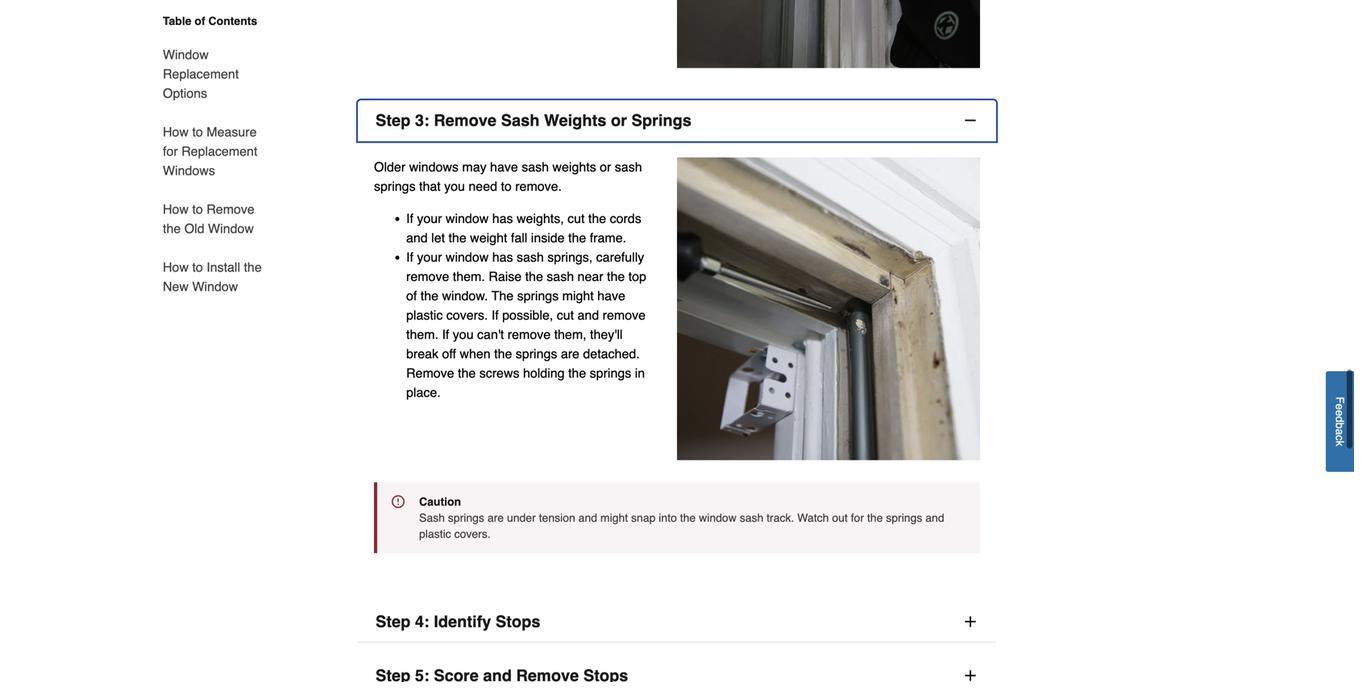 Task type: locate. For each thing, give the bounding box(es) containing it.
springs right out
[[886, 507, 922, 520]]

2 step from the top
[[376, 608, 411, 627]]

window inside how to remove the old window
[[208, 221, 254, 236]]

how inside how to remove the old window
[[163, 202, 189, 217]]

plastic inside caution sash springs are under tension and might snap into the window sash track. watch out for the springs and plastic covers.
[[419, 523, 451, 536]]

stops inside step 4: identify stops button
[[496, 608, 540, 627]]

replacement up options
[[163, 66, 239, 81]]

to inside how to measure for replacement windows
[[192, 125, 203, 139]]

0 vertical spatial have
[[490, 155, 518, 169]]

the inside how to remove the old window
[[163, 221, 181, 236]]

1 horizontal spatial of
[[406, 284, 417, 298]]

0 vertical spatial covers.
[[446, 303, 488, 318]]

contents
[[208, 15, 257, 27]]

remove down possible,
[[508, 322, 551, 337]]

of
[[195, 15, 205, 27], [406, 284, 417, 298]]

how up old
[[163, 202, 189, 217]]

for inside caution sash springs are under tension and might snap into the window sash track. watch out for the springs and plastic covers.
[[851, 507, 864, 520]]

1 how from the top
[[163, 125, 189, 139]]

of left window.
[[406, 284, 417, 298]]

how down options
[[163, 125, 189, 139]]

2 vertical spatial remove
[[508, 322, 551, 337]]

window for install
[[192, 279, 238, 294]]

are
[[561, 342, 579, 356], [487, 507, 504, 520]]

detached.
[[583, 342, 640, 356]]

if
[[406, 206, 413, 221], [406, 245, 413, 260], [491, 303, 499, 318], [442, 322, 449, 337]]

stops
[[496, 608, 540, 627], [583, 662, 628, 681]]

you right that
[[444, 174, 465, 189]]

to left install
[[192, 260, 203, 275]]

1 vertical spatial have
[[597, 284, 625, 298]]

how to install the new window
[[163, 260, 262, 294]]

table
[[163, 15, 191, 27]]

0 vertical spatial step
[[376, 106, 411, 125]]

identify
[[434, 608, 491, 627]]

or inside older windows may have sash weights or sash springs that you need to remove.
[[600, 155, 611, 169]]

holding
[[523, 361, 565, 376]]

window for remove
[[208, 221, 254, 236]]

stops inside step 5: score and remove stops button
[[583, 662, 628, 681]]

plastic
[[406, 303, 443, 318], [419, 523, 451, 536]]

the down carefully
[[607, 264, 625, 279]]

caution sash springs are under tension and might snap into the window sash track. watch out for the springs and plastic covers.
[[419, 491, 944, 536]]

off
[[442, 342, 456, 356]]

sash left weights
[[501, 106, 540, 125]]

e
[[1333, 404, 1346, 410], [1333, 410, 1346, 417]]

window replacement options link
[[163, 35, 264, 113]]

have up need
[[490, 155, 518, 169]]

how up new
[[163, 260, 189, 275]]

the up the frame.
[[588, 206, 606, 221]]

1 horizontal spatial stops
[[583, 662, 628, 681]]

them.
[[453, 264, 485, 279], [406, 322, 438, 337]]

0 horizontal spatial for
[[163, 144, 178, 159]]

1 horizontal spatial might
[[600, 507, 628, 520]]

your down let at the left of page
[[417, 245, 442, 260]]

0 vertical spatial them.
[[453, 264, 485, 279]]

sash
[[501, 106, 540, 125], [419, 507, 445, 520]]

or
[[611, 106, 627, 125], [600, 155, 611, 169]]

cords
[[610, 206, 641, 221]]

the left old
[[163, 221, 181, 236]]

1 horizontal spatial remove
[[508, 322, 551, 337]]

1 horizontal spatial have
[[597, 284, 625, 298]]

break
[[406, 342, 438, 356]]

plastic down caution
[[419, 523, 451, 536]]

e up d
[[1333, 404, 1346, 410]]

0 vertical spatial has
[[492, 206, 513, 221]]

cut up them,
[[557, 303, 574, 318]]

1 vertical spatial plastic
[[419, 523, 451, 536]]

to inside older windows may have sash weights or sash springs that you need to remove.
[[501, 174, 512, 189]]

1 vertical spatial has
[[492, 245, 513, 260]]

1 vertical spatial covers.
[[454, 523, 491, 536]]

remove up they'll
[[603, 303, 646, 318]]

2 vertical spatial step
[[376, 662, 411, 681]]

0 vertical spatial of
[[195, 15, 205, 27]]

2 has from the top
[[492, 245, 513, 260]]

of right table
[[195, 15, 205, 27]]

has
[[492, 206, 513, 221], [492, 245, 513, 260]]

plastic up break
[[406, 303, 443, 318]]

1 vertical spatial are
[[487, 507, 504, 520]]

tension
[[539, 507, 575, 520]]

step left 4:
[[376, 608, 411, 627]]

to left measure
[[192, 125, 203, 139]]

3 step from the top
[[376, 662, 411, 681]]

to inside how to install the new window
[[192, 260, 203, 275]]

window right old
[[208, 221, 254, 236]]

for right out
[[851, 507, 864, 520]]

them. up window.
[[453, 264, 485, 279]]

step left 5: at the bottom left of page
[[376, 662, 411, 681]]

sash
[[522, 155, 549, 169], [615, 155, 642, 169], [517, 245, 544, 260], [547, 264, 574, 279], [740, 507, 763, 520]]

cut right weights,
[[567, 206, 585, 221]]

0 vertical spatial window
[[163, 47, 209, 62]]

window
[[163, 47, 209, 62], [208, 221, 254, 236], [192, 279, 238, 294]]

window right into
[[699, 507, 737, 520]]

covers. down window.
[[446, 303, 488, 318]]

to up old
[[192, 202, 203, 217]]

1 vertical spatial how
[[163, 202, 189, 217]]

window down install
[[192, 279, 238, 294]]

sash down caution
[[419, 507, 445, 520]]

sash left the track.
[[740, 507, 763, 520]]

the left window.
[[421, 284, 438, 298]]

1 vertical spatial stops
[[583, 662, 628, 681]]

0 vertical spatial plastic
[[406, 303, 443, 318]]

how inside how to measure for replacement windows
[[163, 125, 189, 139]]

0 vertical spatial how
[[163, 125, 189, 139]]

has up raise
[[492, 245, 513, 260]]

0 horizontal spatial of
[[195, 15, 205, 27]]

might inside caution sash springs are under tension and might snap into the window sash track. watch out for the springs and plastic covers.
[[600, 507, 628, 520]]

window inside how to install the new window
[[192, 279, 238, 294]]

sash inside button
[[501, 106, 540, 125]]

or left springs
[[611, 106, 627, 125]]

1 horizontal spatial for
[[851, 507, 864, 520]]

covers.
[[446, 303, 488, 318], [454, 523, 491, 536]]

1 vertical spatial sash
[[419, 507, 445, 520]]

scoring the edge of the storm window frame with a utility knife. image
[[677, 0, 980, 63]]

0 horizontal spatial are
[[487, 507, 504, 520]]

1 vertical spatial your
[[417, 245, 442, 260]]

2 how from the top
[[163, 202, 189, 217]]

how inside how to install the new window
[[163, 260, 189, 275]]

1 vertical spatial replacement
[[181, 144, 257, 159]]

and
[[406, 226, 428, 240], [578, 303, 599, 318], [578, 507, 597, 520], [925, 507, 944, 520], [483, 662, 512, 681]]

springs down older
[[374, 174, 416, 189]]

your up let at the left of page
[[417, 206, 442, 221]]

how to measure for replacement windows
[[163, 125, 257, 178]]

to right need
[[501, 174, 512, 189]]

install
[[207, 260, 240, 275]]

for up windows
[[163, 144, 178, 159]]

are left under
[[487, 507, 504, 520]]

frame.
[[590, 226, 626, 240]]

step left 3:
[[376, 106, 411, 125]]

0 horizontal spatial have
[[490, 155, 518, 169]]

3 how from the top
[[163, 260, 189, 275]]

near
[[578, 264, 603, 279]]

have down near
[[597, 284, 625, 298]]

1 step from the top
[[376, 106, 411, 125]]

to
[[192, 125, 203, 139], [501, 174, 512, 189], [192, 202, 203, 217], [192, 260, 203, 275]]

the right let at the left of page
[[449, 226, 466, 240]]

out
[[832, 507, 848, 520]]

caution
[[419, 491, 461, 504]]

0 vertical spatial might
[[562, 284, 594, 298]]

k
[[1333, 441, 1346, 447]]

0 vertical spatial you
[[444, 174, 465, 189]]

2 vertical spatial how
[[163, 260, 189, 275]]

have
[[490, 155, 518, 169], [597, 284, 625, 298]]

0 horizontal spatial stops
[[496, 608, 540, 627]]

track.
[[767, 507, 794, 520]]

1 e from the top
[[1333, 404, 1346, 410]]

0 vertical spatial or
[[611, 106, 627, 125]]

has up weight at the top left of page
[[492, 206, 513, 221]]

0 horizontal spatial remove
[[406, 264, 449, 279]]

plus image
[[962, 663, 978, 680]]

might left snap
[[600, 507, 628, 520]]

step inside button
[[376, 608, 411, 627]]

0 vertical spatial are
[[561, 342, 579, 356]]

replacement
[[163, 66, 239, 81], [181, 144, 257, 159]]

1 vertical spatial of
[[406, 284, 417, 298]]

you
[[444, 174, 465, 189], [453, 322, 474, 337]]

0 horizontal spatial sash
[[419, 507, 445, 520]]

0 horizontal spatial might
[[562, 284, 594, 298]]

and inside step 5: score and remove stops button
[[483, 662, 512, 681]]

0 vertical spatial for
[[163, 144, 178, 159]]

error image
[[392, 491, 405, 504]]

screws
[[479, 361, 519, 376]]

1 vertical spatial might
[[600, 507, 628, 520]]

remove down let at the left of page
[[406, 264, 449, 279]]

may
[[462, 155, 486, 169]]

watch
[[797, 507, 829, 520]]

1 horizontal spatial are
[[561, 342, 579, 356]]

springs,
[[547, 245, 593, 260]]

how to install the new window link
[[163, 248, 264, 297]]

covers. down caution
[[454, 523, 491, 536]]

are down them,
[[561, 342, 579, 356]]

1 vertical spatial window
[[208, 221, 254, 236]]

need
[[469, 174, 497, 189]]

0 horizontal spatial them.
[[406, 322, 438, 337]]

you up the when
[[453, 322, 474, 337]]

1 vertical spatial remove
[[603, 303, 646, 318]]

e up b on the right of the page
[[1333, 410, 1346, 417]]

1 vertical spatial window
[[446, 245, 489, 260]]

covers. inside caution sash springs are under tension and might snap into the window sash track. watch out for the springs and plastic covers.
[[454, 523, 491, 536]]

0 vertical spatial stops
[[496, 608, 540, 627]]

window down table
[[163, 47, 209, 62]]

b
[[1333, 423, 1346, 429]]

or right weights
[[600, 155, 611, 169]]

0 vertical spatial cut
[[567, 206, 585, 221]]

2 vertical spatial window
[[699, 507, 737, 520]]

sash up cords
[[615, 155, 642, 169]]

1 vertical spatial them.
[[406, 322, 438, 337]]

springs
[[374, 174, 416, 189], [517, 284, 559, 298], [516, 342, 557, 356], [590, 361, 631, 376], [448, 507, 484, 520], [886, 507, 922, 520]]

replacement down measure
[[181, 144, 257, 159]]

0 vertical spatial your
[[417, 206, 442, 221]]

have inside older windows may have sash weights or sash springs that you need to remove.
[[490, 155, 518, 169]]

remove
[[406, 264, 449, 279], [603, 303, 646, 318], [508, 322, 551, 337]]

2 vertical spatial window
[[192, 279, 238, 294]]

how
[[163, 125, 189, 139], [163, 202, 189, 217], [163, 260, 189, 275]]

0 vertical spatial sash
[[501, 106, 540, 125]]

remove inside how to remove the old window
[[207, 202, 255, 217]]

in
[[635, 361, 645, 376]]

are inside caution sash springs are under tension and might snap into the window sash track. watch out for the springs and plastic covers.
[[487, 507, 504, 520]]

1 vertical spatial for
[[851, 507, 864, 520]]

score
[[434, 662, 479, 681]]

when
[[460, 342, 491, 356]]

them. up break
[[406, 322, 438, 337]]

step 5: score and remove stops button
[[358, 651, 996, 683]]

might
[[562, 284, 594, 298], [600, 507, 628, 520]]

remove
[[434, 106, 497, 125], [207, 202, 255, 217], [406, 361, 454, 376], [516, 662, 579, 681]]

might down near
[[562, 284, 594, 298]]

1 horizontal spatial them.
[[453, 264, 485, 279]]

how for how to measure for replacement windows
[[163, 125, 189, 139]]

1 vertical spatial or
[[600, 155, 611, 169]]

1 horizontal spatial sash
[[501, 106, 540, 125]]

weights
[[552, 155, 596, 169]]

the right install
[[244, 260, 262, 275]]

f e e d b a c k
[[1333, 397, 1346, 447]]

top
[[628, 264, 646, 279]]

1 vertical spatial you
[[453, 322, 474, 337]]

step
[[376, 106, 411, 125], [376, 608, 411, 627], [376, 662, 411, 681]]

window
[[446, 206, 489, 221], [446, 245, 489, 260], [699, 507, 737, 520]]

raise
[[489, 264, 522, 279]]

for
[[163, 144, 178, 159], [851, 507, 864, 520]]

f
[[1333, 397, 1346, 404]]

1 vertical spatial step
[[376, 608, 411, 627]]

window inside window replacement options
[[163, 47, 209, 62]]

step for step 4: identify stops
[[376, 608, 411, 627]]

window down weight at the top left of page
[[446, 245, 489, 260]]

might inside if your window has weights, cut the cords and let the weight fall inside the frame. if your window has sash springs, carefully remove them. raise the sash near the top of the window. the springs might have plastic covers. if possible, cut and remove them. if you can't remove them, they'll break off when the springs are detached. remove the screws holding the springs in place.
[[562, 284, 594, 298]]

the
[[588, 206, 606, 221], [163, 221, 181, 236], [449, 226, 466, 240], [568, 226, 586, 240], [244, 260, 262, 275], [525, 264, 543, 279], [607, 264, 625, 279], [421, 284, 438, 298], [494, 342, 512, 356], [458, 361, 476, 376], [568, 361, 586, 376], [680, 507, 696, 520], [867, 507, 883, 520]]

they'll
[[590, 322, 623, 337]]

how for how to install the new window
[[163, 260, 189, 275]]

to inside how to remove the old window
[[192, 202, 203, 217]]

window up weight at the top left of page
[[446, 206, 489, 221]]

step 4: identify stops
[[376, 608, 540, 627]]



Task type: describe. For each thing, give the bounding box(es) containing it.
springs up holding
[[516, 342, 557, 356]]

how to remove the old window
[[163, 202, 255, 236]]

window.
[[442, 284, 488, 298]]

sash down springs,
[[547, 264, 574, 279]]

4:
[[415, 608, 429, 627]]

the right out
[[867, 507, 883, 520]]

to for measure
[[192, 125, 203, 139]]

if your window has weights, cut the cords and let the weight fall inside the frame. if your window has sash springs, carefully remove them. raise the sash near the top of the window. the springs might have plastic covers. if possible, cut and remove them. if you can't remove them, they'll break off when the springs are detached. remove the screws holding the springs in place.
[[406, 206, 646, 395]]

springs
[[631, 106, 691, 125]]

1 vertical spatial cut
[[557, 303, 574, 318]]

plus image
[[962, 609, 978, 626]]

weights,
[[517, 206, 564, 221]]

the right into
[[680, 507, 696, 520]]

1 has from the top
[[492, 206, 513, 221]]

them,
[[554, 322, 586, 337]]

springs up possible,
[[517, 284, 559, 298]]

table of contents element
[[143, 13, 264, 297]]

to for remove
[[192, 202, 203, 217]]

you inside older windows may have sash weights or sash springs that you need to remove.
[[444, 174, 465, 189]]

c
[[1333, 436, 1346, 441]]

options
[[163, 86, 207, 101]]

weights
[[544, 106, 606, 125]]

for inside how to measure for replacement windows
[[163, 144, 178, 159]]

2 your from the top
[[417, 245, 442, 260]]

sash inside caution sash springs are under tension and might snap into the window sash track. watch out for the springs and plastic covers.
[[419, 507, 445, 520]]

0 vertical spatial window
[[446, 206, 489, 221]]

of inside "element"
[[195, 15, 205, 27]]

how to measure for replacement windows link
[[163, 113, 264, 190]]

step 3: remove sash weights or springs button
[[358, 95, 996, 136]]

the up screws
[[494, 342, 512, 356]]

fall
[[511, 226, 527, 240]]

0 vertical spatial remove
[[406, 264, 449, 279]]

you inside if your window has weights, cut the cords and let the weight fall inside the frame. if your window has sash springs, carefully remove them. raise the sash near the top of the window. the springs might have plastic covers. if possible, cut and remove them. if you can't remove them, they'll break off when the springs are detached. remove the screws holding the springs in place.
[[453, 322, 474, 337]]

window inside caution sash springs are under tension and might snap into the window sash track. watch out for the springs and plastic covers.
[[699, 507, 737, 520]]

sash inside caution sash springs are under tension and might snap into the window sash track. watch out for the springs and plastic covers.
[[740, 507, 763, 520]]

new
[[163, 279, 189, 294]]

f e e d b a c k button
[[1326, 372, 1354, 472]]

the inside how to install the new window
[[244, 260, 262, 275]]

step 4: identify stops button
[[358, 597, 996, 638]]

1 your from the top
[[417, 206, 442, 221]]

are inside if your window has weights, cut the cords and let the weight fall inside the frame. if your window has sash springs, carefully remove them. raise the sash near the top of the window. the springs might have plastic covers. if possible, cut and remove them. if you can't remove them, they'll break off when the springs are detached. remove the screws holding the springs in place.
[[561, 342, 579, 356]]

place.
[[406, 380, 441, 395]]

removing the springs from old windows. image
[[677, 153, 980, 456]]

old
[[184, 221, 204, 236]]

minus image
[[962, 107, 978, 124]]

the
[[491, 284, 514, 298]]

springs down detached. at the left
[[590, 361, 631, 376]]

older
[[374, 155, 406, 169]]

windows
[[163, 163, 215, 178]]

step 5: score and remove stops
[[376, 662, 628, 681]]

step for step 5: score and remove stops
[[376, 662, 411, 681]]

the right raise
[[525, 264, 543, 279]]

replacement inside how to measure for replacement windows
[[181, 144, 257, 159]]

the down the when
[[458, 361, 476, 376]]

older windows may have sash weights or sash springs that you need to remove.
[[374, 155, 642, 189]]

to for install
[[192, 260, 203, 275]]

under
[[507, 507, 536, 520]]

possible,
[[502, 303, 553, 318]]

weight
[[470, 226, 507, 240]]

0 vertical spatial replacement
[[163, 66, 239, 81]]

into
[[659, 507, 677, 520]]

measure
[[207, 125, 257, 139]]

springs down caution
[[448, 507, 484, 520]]

windows
[[409, 155, 459, 169]]

3:
[[415, 106, 429, 125]]

that
[[419, 174, 441, 189]]

inside
[[531, 226, 565, 240]]

step 3: remove sash weights or springs
[[376, 106, 691, 125]]

2 e from the top
[[1333, 410, 1346, 417]]

sash up remove.
[[522, 155, 549, 169]]

of inside if your window has weights, cut the cords and let the weight fall inside the frame. if your window has sash springs, carefully remove them. raise the sash near the top of the window. the springs might have plastic covers. if possible, cut and remove them. if you can't remove them, they'll break off when the springs are detached. remove the screws holding the springs in place.
[[406, 284, 417, 298]]

have inside if your window has weights, cut the cords and let the weight fall inside the frame. if your window has sash springs, carefully remove them. raise the sash near the top of the window. the springs might have plastic covers. if possible, cut and remove them. if you can't remove them, they'll break off when the springs are detached. remove the screws holding the springs in place.
[[597, 284, 625, 298]]

springs inside older windows may have sash weights or sash springs that you need to remove.
[[374, 174, 416, 189]]

can't
[[477, 322, 504, 337]]

step for step 3: remove sash weights or springs
[[376, 106, 411, 125]]

remove.
[[515, 174, 562, 189]]

sash down fall
[[517, 245, 544, 260]]

covers. inside if your window has weights, cut the cords and let the weight fall inside the frame. if your window has sash springs, carefully remove them. raise the sash near the top of the window. the springs might have plastic covers. if possible, cut and remove them. if you can't remove them, they'll break off when the springs are detached. remove the screws holding the springs in place.
[[446, 303, 488, 318]]

remove inside if your window has weights, cut the cords and let the weight fall inside the frame. if your window has sash springs, carefully remove them. raise the sash near the top of the window. the springs might have plastic covers. if possible, cut and remove them. if you can't remove them, they'll break off when the springs are detached. remove the screws holding the springs in place.
[[406, 361, 454, 376]]

plastic inside if your window has weights, cut the cords and let the weight fall inside the frame. if your window has sash springs, carefully remove them. raise the sash near the top of the window. the springs might have plastic covers. if possible, cut and remove them. if you can't remove them, they'll break off when the springs are detached. remove the screws holding the springs in place.
[[406, 303, 443, 318]]

how to remove the old window link
[[163, 190, 264, 248]]

a
[[1333, 429, 1346, 436]]

window replacement options
[[163, 47, 239, 101]]

or inside button
[[611, 106, 627, 125]]

table of contents
[[163, 15, 257, 27]]

snap
[[631, 507, 656, 520]]

5:
[[415, 662, 429, 681]]

d
[[1333, 417, 1346, 423]]

let
[[431, 226, 445, 240]]

carefully
[[596, 245, 644, 260]]

the right holding
[[568, 361, 586, 376]]

how for how to remove the old window
[[163, 202, 189, 217]]

2 horizontal spatial remove
[[603, 303, 646, 318]]

the up springs,
[[568, 226, 586, 240]]



Task type: vqa. For each thing, say whether or not it's contained in the screenshot.
customer
no



